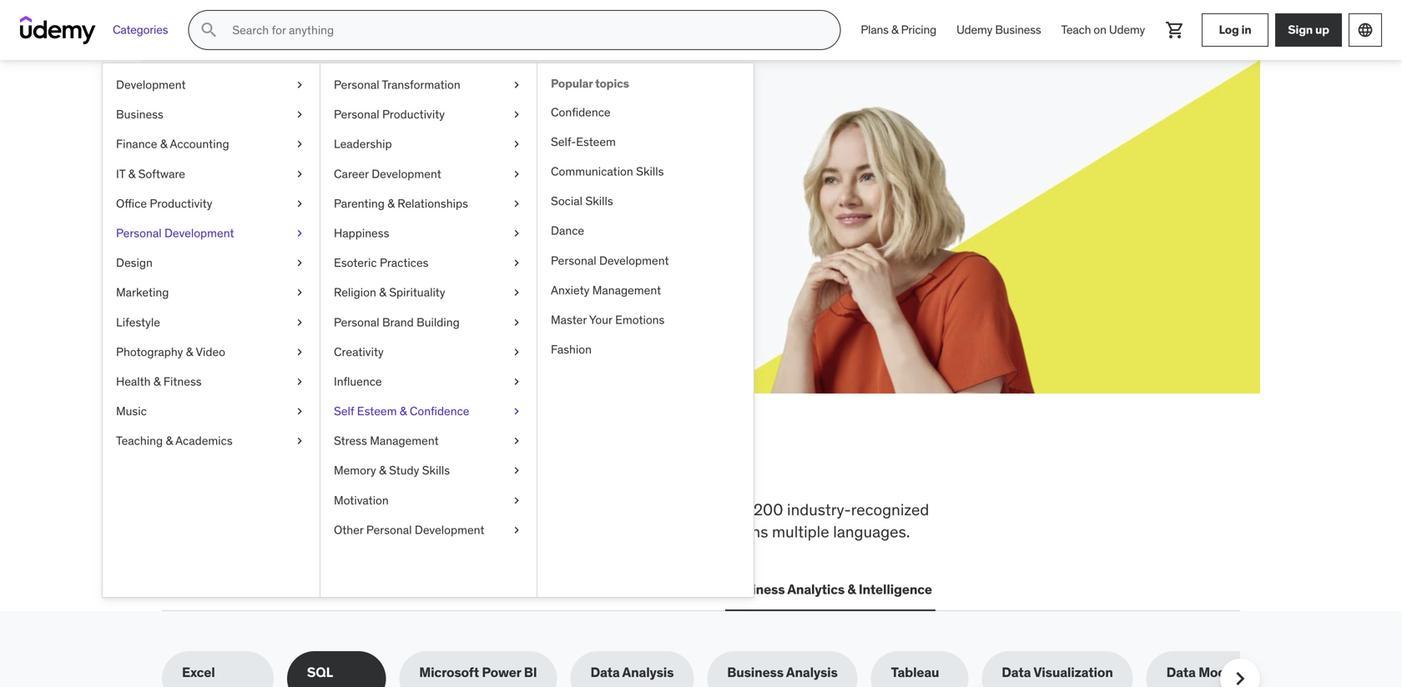 Task type: locate. For each thing, give the bounding box(es) containing it.
other personal development link
[[321, 516, 537, 546]]

1 horizontal spatial it
[[300, 582, 311, 599]]

supports
[[345, 522, 408, 542]]

personal development for office productivity
[[116, 226, 234, 241]]

0 horizontal spatial analysis
[[622, 665, 674, 682]]

leadership button
[[415, 570, 491, 610]]

& for memory & study skills
[[379, 464, 386, 479]]

& right health
[[154, 374, 161, 389]]

well-
[[412, 522, 446, 542]]

recognized
[[851, 500, 930, 520]]

one
[[564, 445, 624, 488]]

personal up the personal productivity
[[334, 77, 380, 92]]

xsmall image for marketing
[[293, 285, 306, 301]]

0 vertical spatial personal development
[[116, 226, 234, 241]]

& up office
[[128, 166, 135, 181]]

categories
[[113, 22, 168, 37]]

leadership down rounded
[[419, 582, 488, 599]]

science
[[540, 582, 590, 599]]

starting
[[441, 174, 489, 191]]

it left certifications
[[300, 582, 311, 599]]

xsmall image for esoteric practices
[[510, 255, 524, 271]]

skills up workplace
[[277, 445, 367, 488]]

sql
[[307, 665, 333, 682]]

development inside web development button
[[196, 582, 280, 599]]

self esteem & confidence
[[334, 404, 470, 419]]

productivity down "transformation" in the left of the page
[[382, 107, 445, 122]]

data for data visualization
[[1002, 665, 1031, 682]]

it
[[116, 166, 125, 181], [300, 582, 311, 599]]

management for stress management
[[370, 434, 439, 449]]

& right teaching
[[166, 434, 173, 449]]

our
[[262, 522, 285, 542]]

development
[[600, 522, 692, 542]]

xsmall image
[[510, 77, 524, 93], [293, 196, 306, 212], [510, 196, 524, 212], [293, 225, 306, 242], [510, 225, 524, 242], [293, 255, 306, 271], [293, 285, 306, 301], [293, 433, 306, 450], [510, 463, 524, 480], [510, 493, 524, 509]]

personal up anxiety
[[551, 253, 597, 268]]

0 horizontal spatial personal development link
[[103, 219, 320, 248]]

development for personal development link corresponding to design
[[164, 226, 234, 241]]

esteem inside 'link'
[[576, 134, 616, 149]]

business inside button
[[729, 582, 785, 599]]

communication inside button
[[610, 582, 709, 599]]

development for career development link
[[372, 166, 442, 181]]

xsmall image inside business link
[[293, 107, 306, 123]]

management for anxiety management
[[593, 283, 661, 298]]

it inside button
[[300, 582, 311, 599]]

1 vertical spatial it
[[300, 582, 311, 599]]

future
[[411, 133, 493, 167]]

xsmall image for other personal development
[[510, 523, 524, 539]]

xsmall image inside the health & fitness link
[[293, 374, 306, 390]]

social skills link
[[538, 187, 754, 216]]

business
[[996, 22, 1042, 37], [116, 107, 163, 122], [729, 582, 785, 599], [727, 665, 784, 682]]

0 vertical spatial it
[[116, 166, 125, 181]]

1 horizontal spatial management
[[593, 283, 661, 298]]

finance
[[116, 137, 157, 152]]

career development link
[[321, 159, 537, 189]]

teach on udemy link
[[1052, 10, 1156, 50]]

xsmall image inside 'happiness' link
[[510, 225, 524, 242]]

influence
[[334, 374, 382, 389]]

xsmall image inside 'stress management' link
[[510, 433, 524, 450]]

data left visualization
[[1002, 665, 1031, 682]]

1 horizontal spatial personal development link
[[538, 246, 754, 276]]

1 vertical spatial productivity
[[150, 196, 212, 211]]

management up emotions
[[593, 283, 661, 298]]

leadership up career
[[334, 137, 392, 152]]

xsmall image inside religion & spirituality link
[[510, 285, 524, 301]]

0 horizontal spatial confidence
[[410, 404, 470, 419]]

a
[[384, 174, 391, 191]]

1 vertical spatial your
[[270, 174, 296, 191]]

it & software
[[116, 166, 185, 181]]

data right 'bi'
[[591, 665, 620, 682]]

confidence inside 'element'
[[551, 105, 611, 120]]

motivation
[[334, 493, 389, 508]]

development down office productivity link
[[164, 226, 234, 241]]

1 vertical spatial personal development
[[551, 253, 669, 268]]

data left modeling
[[1167, 665, 1196, 682]]

udemy right on
[[1110, 22, 1146, 37]]

business analysis
[[727, 665, 838, 682]]

self-
[[551, 134, 576, 149]]

skills down self-esteem 'link'
[[636, 164, 664, 179]]

1 horizontal spatial analysis
[[786, 665, 838, 682]]

development inside other personal development "link"
[[415, 523, 485, 538]]

xsmall image inside marketing link
[[293, 285, 306, 301]]

it & software link
[[103, 159, 320, 189]]

intelligence
[[859, 582, 932, 599]]

xsmall image for personal productivity
[[510, 107, 524, 123]]

self
[[334, 404, 354, 419]]

udemy image
[[20, 16, 96, 44]]

& right the analytics
[[848, 582, 856, 599]]

microsoft power bi
[[419, 665, 537, 682]]

it certifications
[[300, 582, 399, 599]]

udemy right pricing
[[957, 22, 993, 37]]

it up office
[[116, 166, 125, 181]]

topic filters element
[[162, 652, 1277, 688]]

xsmall image inside creativity link
[[510, 344, 524, 361]]

xsmall image inside "parenting & relationships" link
[[510, 196, 524, 212]]

xsmall image
[[293, 77, 306, 93], [293, 107, 306, 123], [510, 107, 524, 123], [293, 136, 306, 153], [510, 136, 524, 153], [293, 166, 306, 182], [510, 166, 524, 182], [510, 255, 524, 271], [510, 285, 524, 301], [293, 315, 306, 331], [510, 315, 524, 331], [293, 344, 306, 361], [510, 344, 524, 361], [293, 374, 306, 390], [510, 374, 524, 390], [293, 404, 306, 420], [510, 404, 524, 420], [510, 433, 524, 450], [510, 523, 524, 539]]

xsmall image inside design link
[[293, 255, 306, 271]]

stress
[[334, 434, 367, 449]]

skills down communication skills
[[586, 194, 613, 209]]

& down a on the top of page
[[388, 196, 395, 211]]

personal development down office productivity
[[116, 226, 234, 241]]

xsmall image inside the finance & accounting link
[[293, 136, 306, 153]]

xsmall image for personal brand building
[[510, 315, 524, 331]]

skills up expand
[[222, 133, 297, 167]]

memory & study skills link
[[321, 456, 537, 486]]

xsmall image inside the development link
[[293, 77, 306, 93]]

& right finance on the top left of page
[[160, 137, 167, 152]]

plans & pricing
[[861, 22, 937, 37]]

productivity for personal productivity
[[382, 107, 445, 122]]

xsmall image for influence
[[510, 374, 524, 390]]

1 vertical spatial for
[[697, 500, 716, 520]]

xsmall image inside photography & video link
[[293, 344, 306, 361]]

it for it & software
[[116, 166, 125, 181]]

0 horizontal spatial productivity
[[150, 196, 212, 211]]

esteem up stress management
[[357, 404, 397, 419]]

master your emotions link
[[538, 306, 754, 335]]

productivity down software
[[150, 196, 212, 211]]

0 vertical spatial leadership
[[334, 137, 392, 152]]

xsmall image inside influence link
[[510, 374, 524, 390]]

personal inside "link"
[[366, 523, 412, 538]]

0 vertical spatial your
[[346, 133, 406, 167]]

xsmall image for religion & spirituality
[[510, 285, 524, 301]]

skills inside covering critical workplace skills to technical topics, including prep content for over 200 industry-recognized certifications, our catalog supports well-rounded professional development and spans multiple languages.
[[357, 500, 393, 520]]

1 horizontal spatial in
[[1242, 22, 1252, 37]]

xsmall image inside motivation link
[[510, 493, 524, 509]]

communication down development
[[610, 582, 709, 599]]

leadership inside button
[[419, 582, 488, 599]]

xsmall image inside it & software link
[[293, 166, 306, 182]]

anxiety management
[[551, 283, 661, 298]]

0 horizontal spatial esteem
[[357, 404, 397, 419]]

1 horizontal spatial confidence
[[551, 105, 611, 120]]

xsmall image inside other personal development "link"
[[510, 523, 524, 539]]

0 horizontal spatial for
[[302, 133, 341, 167]]

& for teaching & academics
[[166, 434, 173, 449]]

1 horizontal spatial udemy
[[1110, 22, 1146, 37]]

xsmall image inside personal brand building link
[[510, 315, 524, 331]]

creativity link
[[321, 338, 537, 367]]

data left science
[[508, 582, 537, 599]]

xsmall image inside personal productivity link
[[510, 107, 524, 123]]

log in
[[1219, 22, 1252, 37]]

0 horizontal spatial personal development
[[116, 226, 234, 241]]

shopping cart with 0 items image
[[1166, 20, 1186, 40]]

1 horizontal spatial leadership
[[419, 582, 488, 599]]

1 horizontal spatial personal development
[[551, 253, 669, 268]]

xsmall image for personal transformation
[[510, 77, 524, 93]]

skills up supports
[[357, 500, 393, 520]]

& for photography & video
[[186, 345, 193, 360]]

confidence down influence link
[[410, 404, 470, 419]]

xsmall image for self esteem & confidence
[[510, 404, 524, 420]]

sign up link
[[1276, 13, 1343, 47]]

xsmall image for photography & video
[[293, 344, 306, 361]]

0 vertical spatial productivity
[[382, 107, 445, 122]]

productivity
[[382, 107, 445, 122], [150, 196, 212, 211]]

data inside data science button
[[508, 582, 537, 599]]

& for plans & pricing
[[892, 22, 899, 37]]

0 horizontal spatial udemy
[[957, 22, 993, 37]]

200
[[754, 500, 784, 520]]

expand
[[222, 174, 267, 191]]

for inside the skills for your future expand your potential with a course. starting at just $12.99 through dec 15.
[[302, 133, 341, 167]]

personal development link for design
[[103, 219, 320, 248]]

sign up
[[1289, 22, 1330, 37]]

1 horizontal spatial esteem
[[576, 134, 616, 149]]

development for web development button
[[196, 582, 280, 599]]

on
[[1094, 22, 1107, 37]]

skills
[[222, 133, 297, 167], [636, 164, 664, 179], [586, 194, 613, 209], [422, 464, 450, 479]]

1 vertical spatial esteem
[[357, 404, 397, 419]]

management inside self esteem & confidence 'element'
[[593, 283, 661, 298]]

business inside topic filters element
[[727, 665, 784, 682]]

2 analysis from the left
[[786, 665, 838, 682]]

development inside self esteem & confidence 'element'
[[599, 253, 669, 268]]

development inside career development link
[[372, 166, 442, 181]]

2 udemy from the left
[[1110, 22, 1146, 37]]

pricing
[[901, 22, 937, 37]]

for up the potential
[[302, 133, 341, 167]]

& for religion & spirituality
[[379, 285, 386, 300]]

0 horizontal spatial your
[[270, 174, 296, 191]]

1 vertical spatial confidence
[[410, 404, 470, 419]]

teaching
[[116, 434, 163, 449]]

& right plans
[[892, 22, 899, 37]]

communication inside self esteem & confidence 'element'
[[551, 164, 634, 179]]

office
[[116, 196, 147, 211]]

& left study
[[379, 464, 386, 479]]

anxiety management link
[[538, 276, 754, 306]]

transformation
[[382, 77, 461, 92]]

xsmall image inside office productivity link
[[293, 196, 306, 212]]

0 vertical spatial for
[[302, 133, 341, 167]]

development down dance link
[[599, 253, 669, 268]]

1 udemy from the left
[[957, 22, 993, 37]]

0 vertical spatial communication
[[551, 164, 634, 179]]

communication skills
[[551, 164, 664, 179]]

the
[[217, 445, 270, 488]]

video
[[196, 345, 225, 360]]

communication down self-esteem on the top of page
[[551, 164, 634, 179]]

in right log on the top right of the page
[[1242, 22, 1252, 37]]

social skills
[[551, 194, 613, 209]]

confidence up self-esteem on the top of page
[[551, 105, 611, 120]]

1 vertical spatial leadership
[[419, 582, 488, 599]]

xsmall image inside lifestyle link
[[293, 315, 306, 331]]

development down the categories dropdown button
[[116, 77, 186, 92]]

udemy inside teach on udemy link
[[1110, 22, 1146, 37]]

1 vertical spatial skills
[[357, 500, 393, 520]]

0 horizontal spatial leadership
[[334, 137, 392, 152]]

development right web
[[196, 582, 280, 599]]

your up with
[[346, 133, 406, 167]]

xsmall image inside memory & study skills link
[[510, 463, 524, 480]]

personal development link
[[103, 219, 320, 248], [538, 246, 754, 276]]

xsmall image for motivation
[[510, 493, 524, 509]]

xsmall image inside career development link
[[510, 166, 524, 182]]

next image
[[1227, 666, 1254, 688]]

personal
[[334, 77, 380, 92], [334, 107, 380, 122], [116, 226, 162, 241], [551, 253, 597, 268], [334, 315, 380, 330], [366, 523, 412, 538]]

personal inside self esteem & confidence 'element'
[[551, 253, 597, 268]]

$12.99
[[222, 193, 263, 210]]

xsmall image for stress management
[[510, 433, 524, 450]]

xsmall image inside esoteric practices link
[[510, 255, 524, 271]]

1 vertical spatial communication
[[610, 582, 709, 599]]

in up 'including' on the bottom left of page
[[526, 445, 558, 488]]

personal development up "anxiety management"
[[551, 253, 669, 268]]

personal development link up "anxiety management"
[[538, 246, 754, 276]]

1 vertical spatial management
[[370, 434, 439, 449]]

& left video
[[186, 345, 193, 360]]

xsmall image inside the teaching & academics link
[[293, 433, 306, 450]]

personal down to
[[366, 523, 412, 538]]

xsmall image inside self esteem & confidence link
[[510, 404, 524, 420]]

leadership for "leadership" button
[[419, 582, 488, 599]]

business analytics & intelligence
[[729, 582, 932, 599]]

0 vertical spatial esteem
[[576, 134, 616, 149]]

xsmall image inside music link
[[293, 404, 306, 420]]

xsmall image inside personal transformation link
[[510, 77, 524, 93]]

anxiety
[[551, 283, 590, 298]]

xsmall image for office productivity
[[293, 196, 306, 212]]

web
[[165, 582, 194, 599]]

personal development link down $12.99
[[103, 219, 320, 248]]

popular
[[551, 76, 593, 91]]

marketing link
[[103, 278, 320, 308]]

1 horizontal spatial productivity
[[382, 107, 445, 122]]

for up and
[[697, 500, 716, 520]]

data modeling
[[1167, 665, 1257, 682]]

& inside button
[[848, 582, 856, 599]]

analysis for data analysis
[[622, 665, 674, 682]]

multiple
[[772, 522, 830, 542]]

1 analysis from the left
[[622, 665, 674, 682]]

xsmall image for music
[[293, 404, 306, 420]]

& right religion
[[379, 285, 386, 300]]

xsmall image for development
[[293, 77, 306, 93]]

accounting
[[170, 137, 229, 152]]

design
[[116, 256, 153, 271]]

xsmall image for personal development
[[293, 225, 306, 242]]

xsmall image inside leadership link
[[510, 136, 524, 153]]

udemy business
[[957, 22, 1042, 37]]

0 horizontal spatial it
[[116, 166, 125, 181]]

technical
[[414, 500, 479, 520]]

esteem up communication skills
[[576, 134, 616, 149]]

your up "through"
[[270, 174, 296, 191]]

development down technical
[[415, 523, 485, 538]]

up
[[1316, 22, 1330, 37]]

other personal development
[[334, 523, 485, 538]]

udemy
[[957, 22, 993, 37], [1110, 22, 1146, 37]]

personal transformation link
[[321, 70, 537, 100]]

0 vertical spatial confidence
[[551, 105, 611, 120]]

categories button
[[103, 10, 178, 50]]

personal development inside self esteem & confidence 'element'
[[551, 253, 669, 268]]

fashion link
[[538, 335, 754, 365]]

fashion
[[551, 342, 592, 357]]

data visualization
[[1002, 665, 1114, 682]]

udemy inside udemy business link
[[957, 22, 993, 37]]

1 vertical spatial in
[[526, 445, 558, 488]]

0 vertical spatial management
[[593, 283, 661, 298]]

communication for communication
[[610, 582, 709, 599]]

relationships
[[398, 196, 468, 211]]

1 horizontal spatial for
[[697, 500, 716, 520]]

development up parenting & relationships
[[372, 166, 442, 181]]

fitness
[[164, 374, 202, 389]]

0 horizontal spatial management
[[370, 434, 439, 449]]

xsmall image for lifestyle
[[293, 315, 306, 331]]

management up study
[[370, 434, 439, 449]]

your
[[589, 313, 613, 328]]

& for health & fitness
[[154, 374, 161, 389]]



Task type: vqa. For each thing, say whether or not it's contained in the screenshot.
'be' in the Learn measuring with eye and how to draw the reference. The reference and the drawing will be side by side.
no



Task type: describe. For each thing, give the bounding box(es) containing it.
including
[[533, 500, 598, 520]]

business for business analysis
[[727, 665, 784, 682]]

xsmall image for leadership
[[510, 136, 524, 153]]

0 vertical spatial in
[[1242, 22, 1252, 37]]

xsmall image for design
[[293, 255, 306, 271]]

personal down religion
[[334, 315, 380, 330]]

sign
[[1289, 22, 1313, 37]]

office productivity
[[116, 196, 212, 211]]

data for data science
[[508, 582, 537, 599]]

brand
[[382, 315, 414, 330]]

productivity for office productivity
[[150, 196, 212, 211]]

all the skills you need in one place
[[162, 445, 718, 488]]

skills for your future expand your potential with a course. starting at just $12.99 through dec 15.
[[222, 133, 529, 210]]

emotions
[[615, 313, 665, 328]]

health & fitness
[[116, 374, 202, 389]]

personal productivity
[[334, 107, 445, 122]]

spans
[[727, 522, 769, 542]]

data analysis
[[591, 665, 674, 682]]

critical
[[229, 500, 277, 520]]

personal development for dance
[[551, 253, 669, 268]]

choose a language image
[[1358, 22, 1374, 38]]

esoteric practices
[[334, 256, 429, 271]]

with
[[355, 174, 380, 191]]

photography & video
[[116, 345, 225, 360]]

lifestyle link
[[103, 308, 320, 338]]

communication skills link
[[538, 157, 754, 187]]

rounded
[[446, 522, 506, 542]]

data for data modeling
[[1167, 665, 1196, 682]]

popular topics
[[551, 76, 629, 91]]

it certifications button
[[296, 570, 402, 610]]

finance & accounting
[[116, 137, 229, 152]]

xsmall image for finance & accounting
[[293, 136, 306, 153]]

creativity
[[334, 345, 384, 360]]

motivation link
[[321, 486, 537, 516]]

& for parenting & relationships
[[388, 196, 395, 211]]

building
[[417, 315, 460, 330]]

log in link
[[1202, 13, 1269, 47]]

music
[[116, 404, 147, 419]]

xsmall image for memory & study skills
[[510, 463, 524, 480]]

xsmall image for parenting & relationships
[[510, 196, 524, 212]]

dance link
[[538, 216, 754, 246]]

udemy business link
[[947, 10, 1052, 50]]

dance
[[551, 223, 585, 239]]

esteem for self
[[357, 404, 397, 419]]

prep
[[602, 500, 634, 520]]

leadership link
[[321, 130, 537, 159]]

you
[[373, 445, 433, 488]]

for inside covering critical workplace skills to technical topics, including prep content for over 200 industry-recognized certifications, our catalog supports well-rounded professional development and spans multiple languages.
[[697, 500, 716, 520]]

lifestyle
[[116, 315, 160, 330]]

photography
[[116, 345, 183, 360]]

parenting & relationships
[[334, 196, 468, 211]]

xsmall image for career development
[[510, 166, 524, 182]]

data science button
[[504, 570, 593, 610]]

1 horizontal spatial your
[[346, 133, 406, 167]]

just
[[507, 174, 529, 191]]

leadership for leadership link
[[334, 137, 392, 152]]

skills inside the skills for your future expand your potential with a course. starting at just $12.99 through dec 15.
[[222, 133, 297, 167]]

power
[[482, 665, 521, 682]]

topics
[[595, 76, 629, 91]]

personal down personal transformation
[[334, 107, 380, 122]]

workplace
[[281, 500, 353, 520]]

communication for communication skills
[[551, 164, 634, 179]]

analysis for business analysis
[[786, 665, 838, 682]]

& up stress management
[[400, 404, 407, 419]]

plans & pricing link
[[851, 10, 947, 50]]

religion & spirituality link
[[321, 278, 537, 308]]

15.
[[343, 193, 359, 210]]

development for personal development link corresponding to anxiety management
[[599, 253, 669, 268]]

dec
[[316, 193, 340, 210]]

at
[[492, 174, 504, 191]]

health
[[116, 374, 151, 389]]

certifications,
[[162, 522, 258, 542]]

xsmall image for happiness
[[510, 225, 524, 242]]

health & fitness link
[[103, 367, 320, 397]]

analytics
[[788, 582, 845, 599]]

Search for anything text field
[[229, 16, 820, 44]]

xsmall image for teaching & academics
[[293, 433, 306, 450]]

esoteric
[[334, 256, 377, 271]]

personal development link for anxiety management
[[538, 246, 754, 276]]

esteem for self-
[[576, 134, 616, 149]]

xsmall image for creativity
[[510, 344, 524, 361]]

it for it certifications
[[300, 582, 311, 599]]

all
[[162, 445, 211, 488]]

teach on udemy
[[1062, 22, 1146, 37]]

self esteem & confidence link
[[321, 397, 537, 427]]

data for data analysis
[[591, 665, 620, 682]]

teaching & academics link
[[103, 427, 320, 456]]

excel
[[182, 665, 215, 682]]

need
[[439, 445, 519, 488]]

skills down 'stress management' link
[[422, 464, 450, 479]]

modeling
[[1199, 665, 1257, 682]]

content
[[638, 500, 693, 520]]

personal brand building
[[334, 315, 460, 330]]

self esteem & confidence element
[[537, 63, 754, 598]]

communication button
[[606, 570, 712, 610]]

xsmall image for business
[[293, 107, 306, 123]]

personal up design
[[116, 226, 162, 241]]

xsmall image for health & fitness
[[293, 374, 306, 390]]

stress management
[[334, 434, 439, 449]]

business analytics & intelligence button
[[725, 570, 936, 610]]

happiness link
[[321, 219, 537, 248]]

log
[[1219, 22, 1240, 37]]

master
[[551, 313, 587, 328]]

over
[[720, 500, 750, 520]]

practices
[[380, 256, 429, 271]]

data science
[[508, 582, 590, 599]]

esoteric practices link
[[321, 248, 537, 278]]

microsoft
[[419, 665, 479, 682]]

teach
[[1062, 22, 1091, 37]]

business for business analytics & intelligence
[[729, 582, 785, 599]]

self-esteem link
[[538, 127, 754, 157]]

0 vertical spatial skills
[[277, 445, 367, 488]]

& for it & software
[[128, 166, 135, 181]]

& for finance & accounting
[[160, 137, 167, 152]]

0 horizontal spatial in
[[526, 445, 558, 488]]

xsmall image for it & software
[[293, 166, 306, 182]]

submit search image
[[199, 20, 219, 40]]

development link
[[103, 70, 320, 100]]

other
[[334, 523, 364, 538]]

business for business
[[116, 107, 163, 122]]



